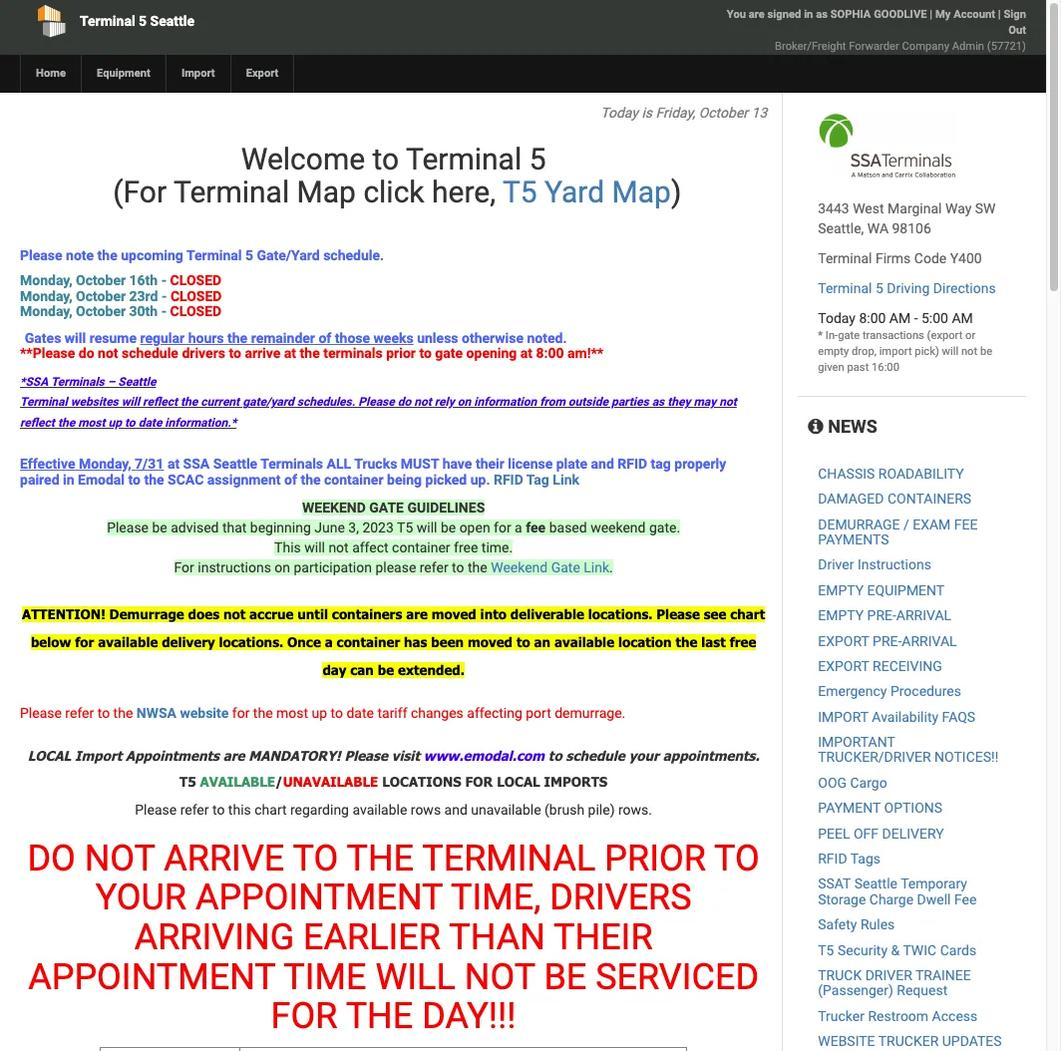 Task type: describe. For each thing, give the bounding box(es) containing it.
please inside weekend gate guidelines please be advised that beginning june 3, 2023 t5 will be open for a fee based weekend gate. this will not affect container free time. for instructions on participation please refer to the weekend gate link .
[[107, 520, 149, 536]]

yard
[[545, 175, 605, 209]]

noted.
[[527, 330, 567, 346]]

remainder
[[251, 330, 315, 346]]

important trucker/driver notices!! link
[[818, 734, 999, 766]]

/ inside local import appointments are mandatory! please visit www.emodal.com to schedule your appointments. t5 available / unavailable locations for local imports
[[275, 774, 283, 790]]

1 | from the left
[[930, 8, 933, 21]]

payment
[[818, 800, 881, 816]]

0 vertical spatial local
[[28, 748, 71, 764]]

8:00 inside today                                                                                                                                                                                                                                                                                                                                                                                                                                                                                                                                                                                                                                                                                                           8:00 am - 5:00 am * in-gate transactions (export or empty drop, import pick) will not be given past 16:00
[[859, 310, 886, 326]]

0 vertical spatial arrival
[[897, 608, 952, 624]]

prior
[[605, 838, 706, 879]]

unavailable
[[471, 802, 541, 818]]

please inside *ssa terminals – seattle terminal websites will reflect the current gate/yard schedules. please do not rely on information from outside parties as they may not reflect the most up to date information.*
[[358, 395, 395, 409]]

is
[[642, 105, 652, 121]]

please inside attention! demurrage does not accrue until containers are moved into deliverable locations. please see chart below for available delivery locations. once a container has been moved to an available location the last free day can be extended.
[[657, 606, 700, 622]]

free inside weekend gate guidelines please be advised that beginning june 3, 2023 t5 will be open for a fee based weekend gate. this will not affect container free time. for instructions on participation please refer to the weekend gate link .
[[454, 540, 478, 556]]

t5 yard map link
[[503, 175, 671, 209]]

you are signed in as sophia goodlive | my account | sign out broker/freight forwarder company admin (57721)
[[727, 8, 1026, 53]]

do not arrive to the terminal prior to your appointment time, drivers arriving earlier than their appointment time will not be serviced for the day!!!
[[27, 838, 760, 1037]]

information.*
[[165, 416, 237, 430]]

has
[[404, 634, 427, 650]]

(for
[[113, 175, 167, 209]]

not left rely
[[414, 395, 432, 409]]

seattle inside *ssa terminals – seattle terminal websites will reflect the current gate/yard schedules. please do not rely on information from outside parties as they may not reflect the most up to date information.*
[[118, 375, 156, 389]]

chassis
[[818, 466, 875, 482]]

driver
[[818, 557, 854, 573]]

refer for please refer to this chart regarding available rows and unavailable (brush pile) rows.
[[180, 802, 209, 818]]

up.
[[470, 471, 490, 487]]

1 vertical spatial most
[[276, 706, 308, 721]]

regarding
[[290, 802, 349, 818]]

3443
[[818, 200, 850, 216]]

not right may
[[719, 395, 737, 409]]

below
[[31, 634, 71, 650]]

0 horizontal spatial available
[[98, 634, 158, 650]]

terminals inside *ssa terminals – seattle terminal websites will reflect the current gate/yard schedules. please do not rely on information from outside parties as they may not reflect the most up to date information.*
[[51, 375, 104, 389]]

damaged
[[818, 491, 884, 507]]

ssat
[[818, 876, 851, 892]]

deliverable
[[511, 606, 584, 622]]

0 vertical spatial moved
[[432, 606, 477, 622]]

october left 23rd
[[76, 288, 126, 304]]

do inside *ssa terminals – seattle terminal websites will reflect the current gate/yard schedules. please do not rely on information from outside parties as they may not reflect the most up to date information.*
[[398, 395, 411, 409]]

98106
[[892, 220, 931, 236]]

seattle,
[[818, 220, 864, 236]]

driving
[[887, 280, 930, 296]]

day
[[323, 662, 347, 678]]

equipment
[[867, 582, 945, 598]]

picked
[[425, 471, 467, 487]]

this
[[228, 802, 251, 818]]

to right prior
[[419, 345, 432, 361]]

website trucker updates link
[[818, 1034, 1002, 1049]]

t5 security & twic cards link
[[818, 942, 977, 958]]

0 horizontal spatial rfid
[[494, 471, 523, 487]]

the up information.*
[[181, 395, 198, 409]]

drop,
[[852, 345, 877, 358]]

gates
[[25, 330, 61, 346]]

5 left driving
[[876, 280, 884, 296]]

changes
[[411, 706, 464, 721]]

container inside weekend gate guidelines please be advised that beginning june 3, 2023 t5 will be open for a fee based weekend gate. this will not affect container free time. for instructions on participation please refer to the weekend gate link .
[[392, 540, 450, 556]]

2 horizontal spatial at
[[520, 345, 533, 361]]

1 vertical spatial pre-
[[873, 633, 902, 649]]

in inside you are signed in as sophia goodlive | my account | sign out broker/freight forwarder company admin (57721)
[[804, 8, 813, 21]]

welcome to terminal 5 (for terminal map click here, t5 yard map )
[[106, 142, 682, 209]]

gate
[[551, 560, 580, 575]]

0 horizontal spatial locations.
[[219, 634, 283, 650]]

terminal 5 seattle image
[[818, 113, 957, 179]]

2023
[[362, 520, 394, 536]]

5 inside welcome to terminal 5 (for terminal map click here, t5 yard map )
[[529, 142, 546, 177]]

do inside gates will resume regular hours the remainder of those weeks unless otherwise noted. **please do not schedule drivers to arrive at the terminals prior to gate opening at 8:00 am!**
[[79, 345, 94, 361]]

note
[[66, 247, 94, 263]]

my account link
[[936, 8, 995, 21]]

demurrage
[[818, 516, 900, 532]]

dwell
[[917, 892, 951, 908]]

gate inside gates will resume regular hours the remainder of those weeks unless otherwise noted. **please do not schedule drivers to arrive at the terminals prior to gate opening at 8:00 am!**
[[435, 345, 463, 361]]

please down below
[[20, 706, 62, 721]]

16th
[[129, 273, 158, 289]]

1 horizontal spatial date
[[347, 706, 374, 721]]

t5 inside chassis roadability damaged containers demurrage / exam fee payments driver instructions empty equipment empty pre-arrival export pre-arrival export receiving emergency procedures import availability faqs important trucker/driver notices!! oog cargo payment options peel off delivery rfid tags ssat seattle temporary storage charge dwell fee safety rules t5 security & twic cards truck driver trainee (passenger) request trucker restroom access website trucker updates
[[818, 942, 834, 958]]

1 horizontal spatial locations.
[[588, 606, 653, 622]]

on inside weekend gate guidelines please be advised that beginning june 3, 2023 t5 will be open for a fee based weekend gate. this will not affect container free time. for instructions on participation please refer to the weekend gate link .
[[275, 560, 290, 575]]

seattle inside "link"
[[150, 13, 195, 29]]

website
[[818, 1034, 875, 1049]]

to inside welcome to terminal 5 (for terminal map click here, t5 yard map )
[[373, 142, 399, 177]]

nwsa
[[136, 706, 176, 721]]

faqs
[[942, 709, 976, 725]]

container inside at ssa seattle terminals all trucks must have their license plate and rfid tag properly paired in emodal to the scac assignment of the container being picked up.
[[324, 471, 384, 487]]

www.emodal.com
[[424, 748, 545, 764]]

link inside weekend gate guidelines please be advised that beginning june 3, 2023 t5 will be open for a fee based weekend gate. this will not affect container free time. for instructions on participation please refer to the weekend gate link .
[[584, 560, 609, 575]]

1 vertical spatial the
[[346, 996, 413, 1037]]

equipment
[[97, 67, 150, 80]]

the right hours
[[227, 330, 248, 346]]

will down june
[[304, 540, 325, 556]]

paired
[[20, 471, 59, 487]]

charge
[[870, 892, 914, 908]]

0 vertical spatial link
[[553, 471, 579, 487]]

safety rules link
[[818, 917, 895, 933]]

advised
[[171, 520, 219, 536]]

west
[[853, 200, 884, 216]]

port
[[526, 706, 551, 721]]

peel
[[818, 826, 850, 842]]

2 horizontal spatial available
[[555, 634, 614, 650]]

please down appointments
[[135, 802, 177, 818]]

export link
[[230, 55, 294, 93]]

to left arrive
[[229, 345, 241, 361]]

their
[[554, 917, 653, 958]]

of inside at ssa seattle terminals all trucks must have their license plate and rfid tag properly paired in emodal to the scac assignment of the container being picked up.
[[284, 471, 297, 487]]

refer for please refer to the nwsa website for the most up to date tariff changes affecting port demurrage.
[[65, 706, 94, 721]]

last
[[702, 634, 726, 650]]

until
[[298, 606, 328, 622]]

temporary
[[901, 876, 967, 892]]

sign out link
[[1004, 8, 1026, 37]]

transactions
[[863, 329, 924, 342]]

upcoming
[[121, 247, 183, 263]]

1 vertical spatial appointment
[[28, 956, 275, 998]]

past
[[847, 361, 869, 374]]

please inside please note the upcoming terminal 5 gate/yard schedule. monday, october 16th - closed monday, october 23rd - closed monday, october 30th - closed
[[20, 247, 62, 263]]

at inside at ssa seattle terminals all trucks must have their license plate and rfid tag properly paired in emodal to the scac assignment of the container being picked up.
[[167, 456, 180, 472]]

local import appointments are mandatory! please visit www.emodal.com to schedule your appointments. t5 available / unavailable locations for local imports
[[28, 748, 760, 790]]

tags
[[851, 851, 881, 867]]

payment options link
[[818, 800, 943, 816]]

7/31
[[135, 456, 164, 472]]

- right 16th
[[161, 273, 167, 289]]

that
[[222, 520, 247, 536]]

unless
[[417, 330, 458, 346]]

and inside at ssa seattle terminals all trucks must have their license plate and rfid tag properly paired in emodal to the scac assignment of the container being picked up.
[[591, 456, 614, 472]]

import inside local import appointments are mandatory! please visit www.emodal.com to schedule your appointments. t5 available / unavailable locations for local imports
[[75, 748, 122, 764]]

the left the terminals
[[300, 345, 320, 361]]

to inside at ssa seattle terminals all trucks must have their license plate and rfid tag properly paired in emodal to the scac assignment of the container being picked up.
[[128, 471, 141, 487]]

*ssa
[[20, 375, 48, 389]]

goodlive
[[874, 8, 927, 21]]

date inside *ssa terminals – seattle terminal websites will reflect the current gate/yard schedules. please do not rely on information from outside parties as they may not reflect the most up to date information.*
[[138, 416, 162, 430]]

free inside attention! demurrage does not accrue until containers are moved into deliverable locations. please see chart below for available delivery locations. once a container has been moved to an available location the last free day can be extended.
[[730, 634, 756, 650]]

the inside please note the upcoming terminal 5 gate/yard schedule. monday, october 16th - closed monday, october 23rd - closed monday, october 30th - closed
[[97, 247, 117, 263]]

0 vertical spatial import
[[181, 67, 215, 80]]

1 vertical spatial up
[[312, 706, 327, 721]]

1 vertical spatial not
[[465, 956, 535, 998]]

1 closed from the top
[[170, 273, 222, 289]]

1 horizontal spatial at
[[284, 345, 296, 361]]

marginal
[[888, 200, 942, 216]]

availability
[[872, 709, 939, 725]]

2 | from the left
[[998, 8, 1001, 21]]

the left all
[[301, 471, 321, 487]]

weekend gate guidelines please be advised that beginning june 3, 2023 t5 will be open for a fee based weekend gate. this will not affect container free time. for instructions on participation please refer to the weekend gate link .
[[107, 500, 680, 575]]

the inside attention! demurrage does not accrue until containers are moved into deliverable locations. please see chart below for available delivery locations. once a container has been moved to an available location the last free day can be extended.
[[676, 634, 698, 650]]

schedule inside gates will resume regular hours the remainder of those weeks unless otherwise noted. **please do not schedule drivers to arrive at the terminals prior to gate opening at 8:00 am!**
[[122, 345, 178, 361]]

1 horizontal spatial reflect
[[143, 395, 178, 409]]

0 vertical spatial the
[[347, 838, 414, 879]]

terminal 5 seattle
[[80, 13, 195, 29]]

the up mandatory!
[[253, 706, 273, 721]]

2 vertical spatial for
[[232, 706, 250, 721]]

will down guidelines on the top of the page
[[417, 520, 437, 536]]

serviced
[[596, 956, 759, 998]]

website
[[180, 706, 229, 721]]

weekend
[[302, 500, 366, 516]]

today for today is friday, october 13
[[601, 105, 638, 121]]

cards
[[940, 942, 977, 958]]

delivery
[[882, 826, 944, 842]]

export
[[246, 67, 279, 80]]

visit
[[392, 748, 420, 764]]

seattle inside chassis roadability damaged containers demurrage / exam fee payments driver instructions empty equipment empty pre-arrival export pre-arrival export receiving emergency procedures import availability faqs important trucker/driver notices!! oog cargo payment options peel off delivery rfid tags ssat seattle temporary storage charge dwell fee safety rules t5 security & twic cards truck driver trainee (passenger) request trucker restroom access website trucker updates
[[854, 876, 898, 892]]

parties
[[611, 395, 649, 409]]

beginning
[[250, 520, 311, 536]]

imports
[[544, 774, 608, 790]]

not inside attention! demurrage does not accrue until containers are moved into deliverable locations. please see chart below for available delivery locations. once a container has been moved to an available location the last free day can be extended.
[[223, 606, 246, 622]]

please note the upcoming terminal 5 gate/yard schedule. monday, october 16th - closed monday, october 23rd - closed monday, october 30th - closed
[[20, 247, 384, 319]]

0 vertical spatial pre-
[[867, 608, 897, 624]]

the down websites
[[58, 416, 75, 430]]

to inside local import appointments are mandatory! please visit www.emodal.com to schedule your appointments. t5 available / unavailable locations for local imports
[[548, 748, 562, 764]]

1 empty from the top
[[818, 582, 864, 598]]

0 vertical spatial not
[[84, 838, 155, 879]]

earlier
[[303, 917, 441, 958]]

october left 13
[[699, 105, 748, 121]]

are inside attention! demurrage does not accrue until containers are moved into deliverable locations. please see chart below for available delivery locations. once a container has been moved to an available location the last free day can be extended.
[[406, 606, 428, 622]]

day!!!
[[422, 996, 516, 1037]]



Task type: locate. For each thing, give the bounding box(es) containing it.
1 vertical spatial gate
[[435, 345, 463, 361]]

refer left this
[[180, 802, 209, 818]]

trucker
[[818, 1008, 865, 1024]]

0 vertical spatial up
[[108, 416, 122, 430]]

1 horizontal spatial on
[[458, 395, 471, 409]]

are inside you are signed in as sophia goodlive | my account | sign out broker/freight forwarder company admin (57721)
[[749, 8, 765, 21]]

of inside gates will resume regular hours the remainder of those weeks unless otherwise noted. **please do not schedule drivers to arrive at the terminals prior to gate opening at 8:00 am!**
[[319, 330, 332, 346]]

1 horizontal spatial map
[[612, 175, 671, 209]]

**please
[[20, 345, 75, 361]]

empty down driver
[[818, 582, 864, 598]]

5
[[139, 13, 147, 29], [529, 142, 546, 177], [245, 247, 253, 263], [876, 280, 884, 296]]

1 vertical spatial export
[[818, 658, 869, 674]]

0 horizontal spatial schedule
[[122, 345, 178, 361]]

0 vertical spatial today
[[601, 105, 638, 121]]

my
[[936, 8, 951, 21]]

5 right 'here,'
[[529, 142, 546, 177]]

0 horizontal spatial 8:00
[[536, 345, 564, 361]]

0 horizontal spatial do
[[79, 345, 94, 361]]

the left last
[[676, 634, 698, 650]]

opening
[[466, 345, 517, 361]]

seattle inside at ssa seattle terminals all trucks must have their license plate and rfid tag properly paired in emodal to the scac assignment of the container being picked up.
[[213, 456, 257, 472]]

driver
[[865, 968, 912, 983]]

for up time.
[[494, 520, 511, 536]]

for
[[494, 520, 511, 536], [75, 634, 94, 650], [232, 706, 250, 721]]

a
[[515, 520, 522, 536], [325, 634, 333, 650]]

fee
[[955, 892, 977, 908]]

am up 'transactions'
[[890, 310, 911, 326]]

available
[[98, 634, 158, 650], [555, 634, 614, 650], [353, 802, 407, 818]]

- right 23rd
[[162, 288, 167, 304]]

the down "earlier" on the bottom of the page
[[346, 996, 413, 1037]]

5 inside please note the upcoming terminal 5 gate/yard schedule. monday, october 16th - closed monday, october 23rd - closed monday, october 30th - closed
[[245, 247, 253, 263]]

1 vertical spatial are
[[406, 606, 428, 622]]

and right plate
[[591, 456, 614, 472]]

t5 inside local import appointments are mandatory! please visit www.emodal.com to schedule your appointments. t5 available / unavailable locations for local imports
[[180, 774, 196, 790]]

on right rely
[[458, 395, 471, 409]]

0 vertical spatial reflect
[[143, 395, 178, 409]]

0 vertical spatial empty
[[818, 582, 864, 598]]

at
[[284, 345, 296, 361], [520, 345, 533, 361], [167, 456, 180, 472]]

as inside *ssa terminals – seattle terminal websites will reflect the current gate/yard schedules. please do not rely on information from outside parties as they may not reflect the most up to date information.*
[[652, 395, 665, 409]]

to left the nwsa in the left of the page
[[97, 706, 110, 721]]

a inside weekend gate guidelines please be advised that beginning june 3, 2023 t5 will be open for a fee based weekend gate. this will not affect container free time. for instructions on participation please refer to the weekend gate link .
[[515, 520, 522, 536]]

seattle up import link
[[150, 13, 195, 29]]

8:00 left am!**
[[536, 345, 564, 361]]

1 horizontal spatial local
[[497, 774, 540, 790]]

gate.
[[649, 520, 680, 536]]

0 vertical spatial export
[[818, 633, 869, 649]]

a right once at the left bottom
[[325, 634, 333, 650]]

3 closed from the top
[[170, 303, 222, 319]]

5 left gate/yard on the top
[[245, 247, 253, 263]]

from
[[540, 395, 565, 409]]

0 horizontal spatial gate
[[435, 345, 463, 361]]

a inside attention! demurrage does not accrue until containers are moved into deliverable locations. please see chart below for available delivery locations. once a container has been moved to an available location the last free day can be extended.
[[325, 634, 333, 650]]

please left see
[[657, 606, 700, 622]]

0 vertical spatial schedule
[[122, 345, 178, 361]]

terminal 5 driving directions link
[[818, 280, 996, 296]]

the
[[347, 838, 414, 879], [346, 996, 413, 1037]]

1 horizontal spatial not
[[465, 956, 535, 998]]

1 horizontal spatial schedule
[[566, 748, 625, 764]]

1 horizontal spatial chart
[[730, 606, 765, 622]]

0 vertical spatial date
[[138, 416, 162, 430]]

attention!
[[22, 606, 105, 622]]

or
[[966, 329, 976, 342]]

1 horizontal spatial today
[[818, 310, 856, 326]]

0 vertical spatial gate
[[838, 329, 860, 342]]

0 vertical spatial for
[[465, 774, 493, 790]]

0 horizontal spatial on
[[275, 560, 290, 575]]

0 vertical spatial are
[[749, 8, 765, 21]]

driver instructions link
[[818, 557, 932, 573]]

based
[[549, 520, 587, 536]]

demurrage / exam fee payments link
[[818, 516, 978, 548]]

not right does
[[223, 606, 246, 622]]

0 vertical spatial refer
[[420, 560, 448, 575]]

1 vertical spatial of
[[284, 471, 297, 487]]

reflect
[[143, 395, 178, 409], [20, 416, 55, 430]]

are inside local import appointments are mandatory! please visit www.emodal.com to schedule your appointments. t5 available / unavailable locations for local imports
[[223, 748, 245, 764]]

2 to from the left
[[714, 838, 760, 879]]

0 vertical spatial locations.
[[588, 606, 653, 622]]

pre- down empty equipment link
[[867, 608, 897, 624]]

export up emergency on the right of page
[[818, 658, 869, 674]]

will right websites
[[121, 395, 140, 409]]

will right gates
[[65, 330, 86, 346]]

am!**
[[568, 345, 604, 361]]

truck
[[818, 968, 862, 983]]

reflect up information.*
[[143, 395, 178, 409]]

container inside attention! demurrage does not accrue until containers are moved into deliverable locations. please see chart below for available delivery locations. once a container has been moved to an available location the last free day can be extended.
[[337, 634, 400, 650]]

0 vertical spatial of
[[319, 330, 332, 346]]

0 vertical spatial 8:00
[[859, 310, 886, 326]]

gate left opening
[[435, 345, 463, 361]]

accrue
[[249, 606, 294, 622]]

1 horizontal spatial |
[[998, 8, 1001, 21]]

)
[[671, 175, 682, 209]]

not
[[98, 345, 118, 361], [961, 345, 978, 358], [414, 395, 432, 409], [719, 395, 737, 409], [329, 540, 349, 556], [223, 606, 246, 622]]

2 horizontal spatial rfid
[[818, 851, 847, 867]]

signed
[[768, 8, 801, 21]]

way
[[946, 200, 972, 216]]

0 horizontal spatial link
[[553, 471, 579, 487]]

/ left exam
[[904, 516, 909, 532]]

the left the nwsa in the left of the page
[[113, 706, 133, 721]]

today inside today                                                                                                                                                                                                                                                                                                                                                                                                                                                                                                                                                                                                                                                                                                           8:00 am - 5:00 am * in-gate transactions (export or empty drop, import pick) will not be given past 16:00
[[818, 310, 856, 326]]

/ inside chassis roadability damaged containers demurrage / exam fee payments driver instructions empty equipment empty pre-arrival export pre-arrival export receiving emergency procedures import availability faqs important trucker/driver notices!! oog cargo payment options peel off delivery rfid tags ssat seattle temporary storage charge dwell fee safety rules t5 security & twic cards truck driver trainee (passenger) request trucker restroom access website trucker updates
[[904, 516, 909, 532]]

to inside attention! demurrage does not accrue until containers are moved into deliverable locations. please see chart below for available delivery locations. once a container has been moved to an available location the last free day can be extended.
[[517, 634, 530, 650]]

- inside today                                                                                                                                                                                                                                                                                                                                                                                                                                                                                                                                                                                                                                                                                                           8:00 am - 5:00 am * in-gate transactions (export or empty drop, import pick) will not be given past 16:00
[[914, 310, 918, 326]]

terminal inside "link"
[[80, 13, 135, 29]]

0 vertical spatial as
[[816, 8, 828, 21]]

t5
[[503, 175, 537, 209], [397, 520, 413, 536], [180, 774, 196, 790], [818, 942, 834, 958]]

their
[[476, 456, 505, 472]]

moved up been
[[432, 606, 477, 622]]

properly
[[675, 456, 726, 472]]

not up –
[[98, 345, 118, 361]]

5 inside terminal 5 seattle "link"
[[139, 13, 147, 29]]

be right can
[[378, 662, 394, 678]]

to right "prior"
[[714, 838, 760, 879]]

tariff
[[377, 706, 407, 721]]

most inside *ssa terminals – seattle terminal websites will reflect the current gate/yard schedules. please do not rely on information from outside parties as they may not reflect the most up to date information.*
[[78, 416, 105, 430]]

please
[[20, 247, 62, 263], [358, 395, 395, 409], [107, 520, 149, 536], [657, 606, 700, 622], [20, 706, 62, 721], [345, 748, 388, 764], [135, 802, 177, 818]]

terminal inside please note the upcoming terminal 5 gate/yard schedule. monday, october 16th - closed monday, october 23rd - closed monday, october 30th - closed
[[186, 247, 242, 263]]

tag
[[526, 471, 549, 487]]

today left 'is'
[[601, 105, 638, 121]]

1 vertical spatial schedule
[[566, 748, 625, 764]]

1 to from the left
[[293, 838, 338, 879]]

0 horizontal spatial local
[[28, 748, 71, 764]]

at right opening
[[520, 345, 533, 361]]

pre- down empty pre-arrival link
[[873, 633, 902, 649]]

given
[[818, 361, 845, 374]]

the
[[97, 247, 117, 263], [227, 330, 248, 346], [300, 345, 320, 361], [181, 395, 198, 409], [58, 416, 75, 430], [144, 471, 164, 487], [301, 471, 321, 487], [468, 560, 487, 575], [676, 634, 698, 650], [113, 706, 133, 721], [253, 706, 273, 721]]

1 horizontal spatial for
[[465, 774, 493, 790]]

locations. up location
[[588, 606, 653, 622]]

|
[[930, 8, 933, 21], [998, 8, 1001, 21]]

gate
[[369, 500, 404, 516]]

not right do
[[84, 838, 155, 879]]

info circle image
[[808, 418, 824, 436]]

locations.
[[588, 606, 653, 622], [219, 634, 283, 650]]

please down emodal
[[107, 520, 149, 536]]

2 horizontal spatial refer
[[420, 560, 448, 575]]

1 vertical spatial moved
[[468, 634, 513, 650]]

up inside *ssa terminals – seattle terminal websites will reflect the current gate/yard schedules. please do not rely on information from outside parties as they may not reflect the most up to date information.*
[[108, 416, 122, 430]]

for inside attention! demurrage does not accrue until containers are moved into deliverable locations. please see chart below for available delivery locations. once a container has been moved to an available location the last free day can be extended.
[[75, 634, 94, 650]]

weeks
[[374, 330, 414, 346]]

terminals up websites
[[51, 375, 104, 389]]

to inside *ssa terminals – seattle terminal websites will reflect the current gate/yard schedules. please do not rely on information from outside parties as they may not reflect the most up to date information.*
[[125, 416, 135, 430]]

1 horizontal spatial a
[[515, 520, 522, 536]]

chart inside attention! demurrage does not accrue until containers are moved into deliverable locations. please see chart below for available delivery locations. once a container has been moved to an available location the last free day can be extended.
[[730, 606, 765, 622]]

(passenger)
[[818, 983, 894, 999]]

import
[[818, 709, 869, 725]]

2 horizontal spatial are
[[749, 8, 765, 21]]

emodal
[[78, 471, 125, 487]]

effective monday, 7/31
[[20, 456, 164, 472]]

available right an
[[555, 634, 614, 650]]

notices!!
[[935, 750, 999, 766]]

to right emodal
[[128, 471, 141, 487]]

2 closed from the top
[[170, 288, 222, 304]]

at right arrive
[[284, 345, 296, 361]]

terminal
[[80, 13, 135, 29], [406, 142, 522, 177], [174, 175, 289, 209], [186, 247, 242, 263], [818, 250, 872, 266], [818, 280, 872, 296], [20, 395, 67, 409]]

0 vertical spatial /
[[904, 516, 909, 532]]

not inside gates will resume regular hours the remainder of those weeks unless otherwise noted. **please do not schedule drivers to arrive at the terminals prior to gate opening at 8:00 am!**
[[98, 345, 118, 361]]

1 vertical spatial local
[[497, 774, 540, 790]]

schedule
[[122, 345, 178, 361], [566, 748, 625, 764]]

be inside today                                                                                                                                                                                                                                                                                                                                                                                                                                                                                                                                                                                                                                                                                                           8:00 am - 5:00 am * in-gate transactions (export or empty drop, import pick) will not be given past 16:00
[[980, 345, 993, 358]]

october up resume
[[76, 303, 126, 319]]

admin
[[952, 40, 985, 53]]

and right rows
[[444, 802, 468, 818]]

moved down the into
[[468, 634, 513, 650]]

the inside weekend gate guidelines please be advised that beginning june 3, 2023 t5 will be open for a fee based weekend gate. this will not affect container free time. for instructions on participation please refer to the weekend gate link .
[[468, 560, 487, 575]]

to down the open
[[452, 560, 464, 575]]

- left 5:00
[[914, 310, 918, 326]]

/ down mandatory!
[[275, 774, 283, 790]]

not up participation
[[329, 540, 349, 556]]

1 vertical spatial in
[[63, 471, 74, 487]]

emergency
[[818, 684, 887, 700]]

today up in-
[[818, 310, 856, 326]]

(export
[[927, 329, 963, 342]]

into
[[480, 606, 507, 622]]

map left click on the left top
[[297, 175, 356, 209]]

for inside local import appointments are mandatory! please visit www.emodal.com to schedule your appointments. t5 available / unavailable locations for local imports
[[465, 774, 493, 790]]

rfid left tag
[[618, 456, 647, 472]]

2 export from the top
[[818, 658, 869, 674]]

terminals left all
[[261, 456, 323, 472]]

link right tag
[[553, 471, 579, 487]]

0 horizontal spatial reflect
[[20, 416, 55, 430]]

gate inside today                                                                                                                                                                                                                                                                                                                                                                                                                                                                                                                                                                                                                                                                                                           8:00 am - 5:00 am * in-gate transactions (export or empty drop, import pick) will not be given past 16:00
[[838, 329, 860, 342]]

delivery
[[162, 634, 215, 650]]

0 horizontal spatial as
[[652, 395, 665, 409]]

open
[[459, 520, 490, 536]]

0 horizontal spatial a
[[325, 634, 333, 650]]

1 vertical spatial for
[[271, 996, 338, 1037]]

free
[[454, 540, 478, 556], [730, 634, 756, 650]]

1 vertical spatial link
[[584, 560, 609, 575]]

0 horizontal spatial terminals
[[51, 375, 104, 389]]

8:00 up 'transactions'
[[859, 310, 886, 326]]

0 vertical spatial chart
[[730, 606, 765, 622]]

seattle
[[150, 13, 195, 29], [118, 375, 156, 389], [213, 456, 257, 472], [854, 876, 898, 892]]

appointment up time
[[195, 877, 443, 919]]

news
[[824, 416, 878, 437]]

will inside *ssa terminals – seattle terminal websites will reflect the current gate/yard schedules. please do not rely on information from outside parties as they may not reflect the most up to date information.*
[[121, 395, 140, 409]]

of right the assignment at the top
[[284, 471, 297, 487]]

1 am from the left
[[890, 310, 911, 326]]

for inside weekend gate guidelines please be advised that beginning june 3, 2023 t5 will be open for a fee based weekend gate. this will not affect container free time. for instructions on participation please refer to the weekend gate link .
[[494, 520, 511, 536]]

schedule up imports
[[566, 748, 625, 764]]

1 horizontal spatial for
[[232, 706, 250, 721]]

code
[[914, 250, 947, 266]]

1 horizontal spatial of
[[319, 330, 332, 346]]

the right note
[[97, 247, 117, 263]]

must
[[401, 456, 439, 472]]

1 vertical spatial and
[[444, 802, 468, 818]]

license
[[508, 456, 553, 472]]

assignment
[[207, 471, 281, 487]]

1 map from the left
[[297, 175, 356, 209]]

at ssa seattle terminals all trucks must have their license plate and rfid tag properly paired in emodal to the scac assignment of the container being picked up.
[[20, 456, 726, 487]]

1 horizontal spatial am
[[952, 310, 973, 326]]

be left advised
[[152, 520, 167, 536]]

not inside weekend gate guidelines please be advised that beginning june 3, 2023 t5 will be open for a fee based weekend gate. this will not affect container free time. for instructions on participation please refer to the weekend gate link .
[[329, 540, 349, 556]]

the down please refer to this chart regarding available rows and unavailable (brush pile) rows.
[[347, 838, 414, 879]]

october down note
[[76, 273, 126, 289]]

1 horizontal spatial /
[[904, 516, 909, 532]]

t5 right 2023
[[397, 520, 413, 536]]

chart right see
[[730, 606, 765, 622]]

2 horizontal spatial for
[[494, 520, 511, 536]]

schedule inside local import appointments are mandatory! please visit www.emodal.com to schedule your appointments. t5 available / unavailable locations for local imports
[[566, 748, 625, 764]]

1 vertical spatial free
[[730, 634, 756, 650]]

2 map from the left
[[612, 175, 671, 209]]

to up 7/31
[[125, 416, 135, 430]]

1 vertical spatial reflect
[[20, 416, 55, 430]]

refer inside weekend gate guidelines please be advised that beginning june 3, 2023 t5 will be open for a fee based weekend gate. this will not affect container free time. for instructions on participation please refer to the weekend gate link .
[[420, 560, 448, 575]]

0 vertical spatial do
[[79, 345, 94, 361]]

do
[[27, 838, 76, 879]]

security
[[838, 942, 888, 958]]

as left sophia
[[816, 8, 828, 21]]

0 horizontal spatial of
[[284, 471, 297, 487]]

up down websites
[[108, 416, 122, 430]]

rfid inside chassis roadability damaged containers demurrage / exam fee payments driver instructions empty equipment empty pre-arrival export pre-arrival export receiving emergency procedures import availability faqs important trucker/driver notices!! oog cargo payment options peel off delivery rfid tags ssat seattle temporary storage charge dwell fee safety rules t5 security & twic cards truck driver trainee (passenger) request trucker restroom access website trucker updates
[[818, 851, 847, 867]]

0 vertical spatial appointment
[[195, 877, 443, 919]]

click
[[363, 175, 424, 209]]

arrival up receiving
[[902, 633, 957, 649]]

t5 left yard
[[503, 175, 537, 209]]

terminals
[[51, 375, 104, 389], [261, 456, 323, 472]]

8:00 inside gates will resume regular hours the remainder of those weeks unless otherwise noted. **please do not schedule drivers to arrive at the terminals prior to gate opening at 8:00 am!**
[[536, 345, 564, 361]]

free down the open
[[454, 540, 478, 556]]

not down or
[[961, 345, 978, 358]]

0 vertical spatial a
[[515, 520, 522, 536]]

2 am from the left
[[952, 310, 973, 326]]

be inside attention! demurrage does not accrue until containers are moved into deliverable locations. please see chart below for available delivery locations. once a container has been moved to an available location the last free day can be extended.
[[378, 662, 394, 678]]

please inside local import appointments are mandatory! please visit www.emodal.com to schedule your appointments. t5 available / unavailable locations for local imports
[[345, 748, 388, 764]]

1 vertical spatial 8:00
[[536, 345, 564, 361]]

here,
[[432, 175, 496, 209]]

as
[[816, 8, 828, 21], [652, 395, 665, 409]]

1 vertical spatial as
[[652, 395, 665, 409]]

to inside weekend gate guidelines please be advised that beginning june 3, 2023 t5 will be open for a fee based weekend gate. this will not affect container free time. for instructions on participation please refer to the weekend gate link .
[[452, 560, 464, 575]]

drivers
[[182, 345, 225, 361]]

t5 inside weekend gate guidelines please be advised that beginning june 3, 2023 t5 will be open for a fee based weekend gate. this will not affect container free time. for instructions on participation please refer to the weekend gate link .
[[397, 520, 413, 536]]

date up 7/31
[[138, 416, 162, 430]]

t5 down safety
[[818, 942, 834, 958]]

1 vertical spatial import
[[75, 748, 122, 764]]

emergency procedures link
[[818, 684, 961, 700]]

to left this
[[212, 802, 225, 818]]

to left an
[[517, 634, 530, 650]]

will inside today                                                                                                                                                                                                                                                                                                                                                                                                                                                                                                                                                                                                                                                                                                           8:00 am - 5:00 am * in-gate transactions (export or empty drop, import pick) will not be given past 16:00
[[942, 345, 959, 358]]

ssa
[[183, 456, 210, 472]]

will inside gates will resume regular hours the remainder of those weeks unless otherwise noted. **please do not schedule drivers to arrive at the terminals prior to gate opening at 8:00 am!**
[[65, 330, 86, 346]]

seattle down tags
[[854, 876, 898, 892]]

0 horizontal spatial refer
[[65, 706, 94, 721]]

have
[[442, 456, 472, 472]]

1 export from the top
[[818, 633, 869, 649]]

most down websites
[[78, 416, 105, 430]]

today is friday, october 13
[[601, 105, 767, 121]]

0 vertical spatial most
[[78, 416, 105, 430]]

will down the (export
[[942, 345, 959, 358]]

- right 30th
[[161, 303, 167, 319]]

t5 inside welcome to terminal 5 (for terminal map click here, t5 yard map )
[[503, 175, 537, 209]]

be down guidelines on the top of the page
[[441, 520, 456, 536]]

location
[[618, 634, 672, 650]]

a left fee
[[515, 520, 522, 536]]

terminal inside *ssa terminals – seattle terminal websites will reflect the current gate/yard schedules. please do not rely on information from outside parties as they may not reflect the most up to date information.*
[[20, 395, 67, 409]]

1 horizontal spatial gate
[[838, 329, 860, 342]]

1 horizontal spatial available
[[353, 802, 407, 818]]

are up has
[[406, 606, 428, 622]]

the left scac
[[144, 471, 164, 487]]

to down day
[[331, 706, 343, 721]]

0 horizontal spatial for
[[75, 634, 94, 650]]

firms
[[876, 250, 911, 266]]

1 horizontal spatial in
[[804, 8, 813, 21]]

1 vertical spatial for
[[75, 634, 94, 650]]

2 vertical spatial container
[[337, 634, 400, 650]]

up down day
[[312, 706, 327, 721]]

are right you
[[749, 8, 765, 21]]

today for today                                                                                                                                                                                                                                                                                                                                                                                                                                                                                                                                                                                                                                                                                                           8:00 am - 5:00 am * in-gate transactions (export or empty drop, import pick) will not be given past 16:00
[[818, 310, 856, 326]]

0 horizontal spatial chart
[[255, 802, 287, 818]]

do right **please
[[79, 345, 94, 361]]

0 horizontal spatial for
[[271, 996, 338, 1037]]

0 horizontal spatial at
[[167, 456, 180, 472]]

on inside *ssa terminals – seattle terminal websites will reflect the current gate/yard schedules. please do not rely on information from outside parties as they may not reflect the most up to date information.*
[[458, 395, 471, 409]]

cargo
[[850, 775, 887, 791]]

and
[[591, 456, 614, 472], [444, 802, 468, 818]]

in inside at ssa seattle terminals all trucks must have their license plate and rfid tag properly paired in emodal to the scac assignment of the container being picked up.
[[63, 471, 74, 487]]

at left ssa
[[167, 456, 180, 472]]

0 horizontal spatial map
[[297, 175, 356, 209]]

for inside do not arrive to the terminal prior to your appointment time, drivers arriving earlier than their appointment time will not be serviced for the day!!!
[[271, 996, 338, 1037]]

0 vertical spatial and
[[591, 456, 614, 472]]

are
[[749, 8, 765, 21], [406, 606, 428, 622], [223, 748, 245, 764]]

1 vertical spatial do
[[398, 395, 411, 409]]

rfid tag link link
[[494, 471, 583, 487]]

1 vertical spatial locations.
[[219, 634, 283, 650]]

0 horizontal spatial most
[[78, 416, 105, 430]]

| left sign at the top of the page
[[998, 8, 1001, 21]]

all
[[327, 456, 351, 472]]

rfid right the up.
[[494, 471, 523, 487]]

1 horizontal spatial to
[[714, 838, 760, 879]]

date left the tariff
[[347, 706, 374, 721]]

do left rely
[[398, 395, 411, 409]]

2 vertical spatial are
[[223, 748, 245, 764]]

as inside you are signed in as sophia goodlive | my account | sign out broker/freight forwarder company admin (57721)
[[816, 8, 828, 21]]

home
[[36, 67, 66, 80]]

1 horizontal spatial as
[[816, 8, 828, 21]]

1 vertical spatial arrival
[[902, 633, 957, 649]]

not inside today                                                                                                                                                                                                                                                                                                                                                                                                                                                                                                                                                                                                                                                                                                           8:00 am - 5:00 am * in-gate transactions (export or empty drop, import pick) will not be given past 16:00
[[961, 345, 978, 358]]

y400
[[950, 250, 982, 266]]

import left appointments
[[75, 748, 122, 764]]

1 horizontal spatial rfid
[[618, 456, 647, 472]]

of left those
[[319, 330, 332, 346]]

for right below
[[75, 634, 94, 650]]

please
[[375, 560, 416, 575]]

0 vertical spatial free
[[454, 540, 478, 556]]

3443 west marginal way sw seattle, wa 98106
[[818, 200, 996, 236]]

link right gate
[[584, 560, 609, 575]]

to
[[373, 142, 399, 177], [229, 345, 241, 361], [419, 345, 432, 361], [125, 416, 135, 430], [128, 471, 141, 487], [452, 560, 464, 575], [517, 634, 530, 650], [97, 706, 110, 721], [331, 706, 343, 721], [548, 748, 562, 764], [212, 802, 225, 818]]

1 vertical spatial on
[[275, 560, 290, 575]]

rfid inside at ssa seattle terminals all trucks must have their license plate and rfid tag properly paired in emodal to the scac assignment of the container being picked up.
[[618, 456, 647, 472]]

0 horizontal spatial import
[[75, 748, 122, 764]]

trucker
[[879, 1034, 939, 1049]]

/
[[904, 516, 909, 532], [275, 774, 283, 790]]

please left visit
[[345, 748, 388, 764]]

2 empty from the top
[[818, 608, 864, 624]]

1 vertical spatial refer
[[65, 706, 94, 721]]

terminals inside at ssa seattle terminals all trucks must have their license plate and rfid tag properly paired in emodal to the scac assignment of the container being picked up.
[[261, 456, 323, 472]]

0 horizontal spatial to
[[293, 838, 338, 879]]



Task type: vqa. For each thing, say whether or not it's contained in the screenshot.
Don't
no



